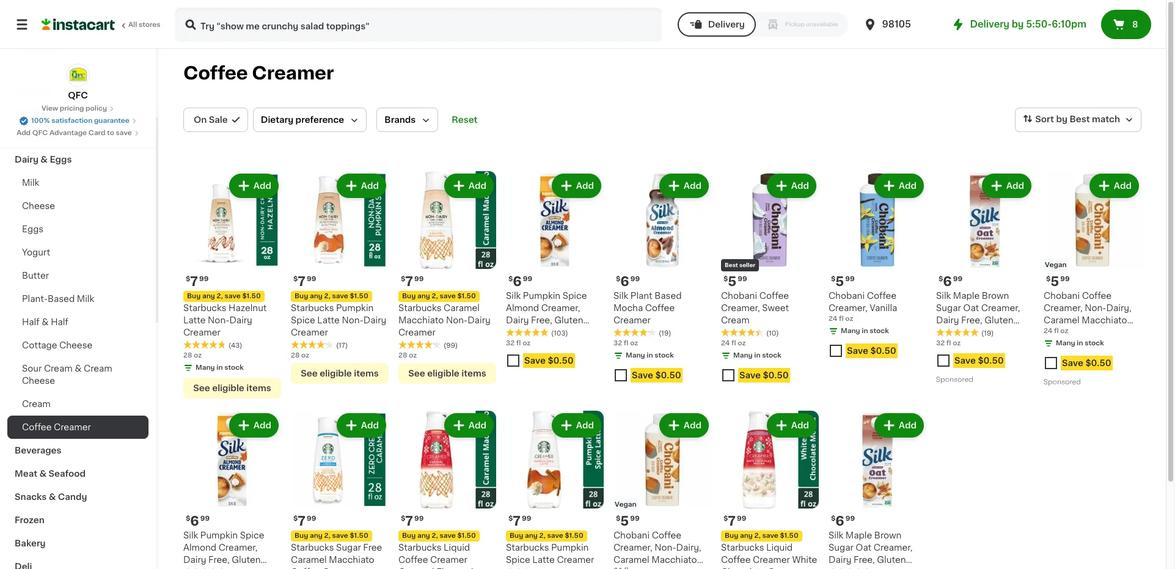 Task type: locate. For each thing, give the bounding box(es) containing it.
7 up starbucks sugar free caramel macchiato coffee creamer
[[298, 515, 306, 528]]

in for 5
[[755, 352, 761, 359]]

8 button
[[1102, 10, 1152, 39]]

creamer,
[[541, 304, 580, 312], [721, 304, 760, 312], [829, 304, 868, 312], [982, 304, 1021, 312], [1044, 304, 1083, 312], [219, 543, 258, 552], [614, 543, 653, 552], [874, 543, 913, 552]]

cream down best seller
[[721, 316, 750, 325]]

0 vertical spatial silk maple brown sugar oat creamer, dairy free, gluten free, soy free
[[936, 292, 1021, 337]]

add button
[[230, 175, 278, 197], [338, 175, 385, 197], [445, 175, 493, 197], [553, 175, 600, 197], [661, 175, 708, 197], [768, 175, 815, 197], [876, 175, 923, 197], [983, 175, 1031, 197], [1091, 175, 1138, 197], [230, 414, 278, 436], [338, 414, 385, 436], [445, 414, 493, 436], [553, 414, 600, 436], [661, 414, 708, 436], [768, 414, 815, 436], [876, 414, 923, 436]]

0 horizontal spatial latte
[[183, 316, 206, 325]]

save $0.50 for chobani coffee creamer, non-dairy, caramel macchiato flavored
[[1062, 359, 1112, 367]]

1 horizontal spatial brown
[[982, 292, 1009, 300]]

$0.50
[[871, 347, 897, 355], [548, 356, 574, 365], [978, 356, 1004, 365], [1086, 359, 1112, 367], [656, 371, 681, 380], [763, 371, 789, 380]]

1 vertical spatial 24
[[1044, 328, 1053, 334]]

free,
[[531, 316, 552, 325], [962, 316, 983, 325], [506, 328, 527, 337], [936, 328, 958, 337], [208, 556, 230, 564], [854, 556, 875, 564], [183, 568, 205, 569], [829, 568, 850, 569]]

any up starbucks pumpkin spice latte non-dairy creamer
[[310, 293, 323, 300]]

2 (19) from the left
[[982, 330, 994, 337]]

1 28 from the left
[[183, 352, 192, 359]]

non-
[[1085, 304, 1107, 312], [208, 316, 229, 325], [342, 316, 364, 325], [446, 316, 468, 325], [655, 543, 676, 552]]

$ 7 99 up "starbucks hazelnut latte non-dairy creamer" on the left of the page
[[186, 275, 209, 288]]

28 oz for starbucks pumpkin spice latte non-dairy creamer
[[291, 352, 309, 359]]

0 vertical spatial chobani coffee creamer, non-dairy, caramel macchiato flavored
[[1044, 292, 1132, 337]]

non- inside starbucks pumpkin spice latte non-dairy creamer
[[342, 316, 364, 325]]

1 horizontal spatial dairy,
[[1107, 304, 1132, 312]]

1 32 fl oz from the left
[[506, 340, 531, 347]]

Best match Sort by field
[[1016, 108, 1142, 132]]

2 32 from the left
[[614, 340, 622, 347]]

1 vertical spatial silk pumpkin spice almond creamer, dairy free, gluten free, soy free
[[183, 531, 264, 569]]

0 vertical spatial best
[[1070, 115, 1090, 124]]

$ 7 99 up starbucks sugar free caramel macchiato coffee creamer
[[293, 515, 316, 528]]

$ 7 99 for starbucks hazelnut latte non-dairy creamer
[[186, 275, 209, 288]]

dairy
[[15, 155, 38, 164], [229, 316, 252, 325], [364, 316, 386, 325], [468, 316, 491, 325], [506, 316, 529, 325], [936, 316, 959, 325], [183, 556, 206, 564], [829, 556, 852, 564]]

buy any 2, save $1.50 up starbucks sugar free caramel macchiato coffee creamer
[[295, 532, 368, 539]]

0 vertical spatial 24 fl oz
[[1044, 328, 1069, 334]]

save for starbucks liquid coffee creamer caramel flavor
[[440, 532, 456, 539]]

32 for silk pumpkin spice almond creamer, dairy free, gluten free, soy free
[[506, 340, 515, 347]]

half & half link
[[7, 311, 149, 334]]

$1.50 for starbucks pumpkin spice latte creamer
[[565, 532, 584, 539]]

eggs up yogurt
[[22, 225, 43, 234]]

save up starbucks pumpkin spice latte non-dairy creamer
[[332, 293, 348, 300]]

any up "starbucks hazelnut latte non-dairy creamer" on the left of the page
[[202, 293, 215, 300]]

fl inside chobani coffee creamer, vanilla 24 fl oz
[[839, 315, 844, 322]]

2 horizontal spatial 32
[[936, 340, 945, 347]]

0 horizontal spatial sponsored badge image
[[936, 376, 973, 383]]

2 liquid from the left
[[767, 543, 793, 552]]

chobani
[[721, 292, 757, 300], [829, 292, 865, 300], [1044, 292, 1080, 300], [614, 531, 650, 540]]

2, for starbucks pumpkin spice latte non-dairy creamer
[[324, 293, 331, 300]]

7 up starbucks pumpkin spice latte creamer
[[513, 515, 521, 528]]

1 horizontal spatial best
[[1070, 115, 1090, 124]]

qfc
[[68, 91, 88, 100], [32, 130, 48, 136]]

see eligible items button down the (43) on the bottom left of page
[[183, 378, 281, 399]]

lists link
[[7, 34, 149, 59]]

eligible down (17)
[[320, 369, 352, 378]]

buy any 2, save $1.50 for starbucks liquid coffee creamer white chocolate creamer
[[725, 532, 799, 539]]

by
[[1012, 20, 1024, 29], [1057, 115, 1068, 124]]

latte inside starbucks pumpkin spice latte creamer
[[533, 556, 555, 564]]

2 horizontal spatial items
[[462, 369, 486, 378]]

vanilla
[[870, 304, 898, 312]]

buy up "starbucks hazelnut latte non-dairy creamer" on the left of the page
[[187, 293, 201, 300]]

sponsored badge image
[[936, 376, 973, 383], [1044, 379, 1081, 386]]

coffee inside starbucks liquid coffee creamer white chocolate creamer
[[721, 556, 751, 564]]

0 horizontal spatial by
[[1012, 20, 1024, 29]]

qfc down 100%
[[32, 130, 48, 136]]

buy for starbucks pumpkin spice latte non-dairy creamer
[[295, 293, 308, 300]]

produce
[[15, 132, 52, 141]]

delivery by 5:50-6:10pm link
[[951, 17, 1087, 32]]

1 horizontal spatial items
[[354, 369, 379, 378]]

None search field
[[175, 7, 662, 42]]

28 down "starbucks caramel macchiato non-dairy creamer"
[[399, 352, 407, 359]]

macchiato inside starbucks sugar free caramel macchiato coffee creamer
[[329, 556, 375, 564]]

0 horizontal spatial coffee creamer
[[22, 423, 91, 432]]

starbucks inside "starbucks caramel macchiato non-dairy creamer"
[[399, 304, 442, 312]]

$0.50 for chobani coffee creamer, vanilla
[[871, 347, 897, 355]]

fl for silk plant based mocha coffee creamer
[[624, 340, 629, 347]]

7 up "starbucks caramel macchiato non-dairy creamer"
[[405, 275, 413, 288]]

0 horizontal spatial items
[[246, 384, 271, 392]]

24
[[829, 315, 838, 322], [1044, 328, 1053, 334], [721, 340, 730, 347]]

$1.50 for starbucks caramel macchiato non-dairy creamer
[[458, 293, 476, 300]]

1 vertical spatial 24 fl oz
[[721, 340, 746, 347]]

$ 7 99
[[186, 275, 209, 288], [293, 275, 316, 288], [401, 275, 424, 288], [293, 515, 316, 528], [401, 515, 424, 528], [509, 515, 531, 528], [724, 515, 747, 528]]

oat
[[964, 304, 979, 312], [856, 543, 872, 552]]

plant
[[631, 292, 653, 300]]

& up cottage
[[42, 318, 49, 326]]

5 for the save $0.50 button for chobani coffee creamer, non-dairy, caramel macchiato flavored
[[1051, 275, 1060, 288]]

7 up starbucks pumpkin spice latte non-dairy creamer
[[298, 275, 306, 288]]

28 oz down "starbucks caramel macchiato non-dairy creamer"
[[399, 352, 417, 359]]

$ 7 99 up starbucks pumpkin spice latte non-dairy creamer
[[293, 275, 316, 288]]

1 horizontal spatial oat
[[964, 304, 979, 312]]

2, for starbucks caramel macchiato non-dairy creamer
[[432, 293, 438, 300]]

28 down "starbucks hazelnut latte non-dairy creamer" on the left of the page
[[183, 352, 192, 359]]

preference
[[296, 116, 344, 124]]

cream down cottage cheese
[[44, 364, 73, 373]]

1 28 oz from the left
[[183, 352, 202, 359]]

see eligible items down (99)
[[409, 369, 486, 378]]

half & half
[[22, 318, 68, 326]]

2, up starbucks liquid coffee creamer caramel flavor
[[432, 532, 438, 539]]

1 horizontal spatial see eligible items button
[[291, 363, 389, 384]]

pumpkin inside starbucks pumpkin spice latte non-dairy creamer
[[336, 304, 374, 312]]

see eligible items button for spice
[[291, 363, 389, 384]]

2 28 oz from the left
[[291, 352, 309, 359]]

caramel inside "starbucks caramel macchiato non-dairy creamer"
[[444, 304, 480, 312]]

0 horizontal spatial 24
[[721, 340, 730, 347]]

free inside starbucks sugar free caramel macchiato coffee creamer
[[363, 543, 382, 552]]

1 vertical spatial chobani coffee creamer, non-dairy, caramel macchiato flavored
[[614, 531, 702, 569]]

1 vertical spatial qfc
[[32, 130, 48, 136]]

1 horizontal spatial 24
[[829, 315, 838, 322]]

0 horizontal spatial eligible
[[212, 384, 244, 392]]

save up "starbucks caramel macchiato non-dairy creamer"
[[440, 293, 456, 300]]

starbucks inside starbucks pumpkin spice latte creamer
[[506, 543, 549, 552]]

0 horizontal spatial see
[[193, 384, 210, 392]]

$1.50 up starbucks pumpkin spice latte creamer
[[565, 532, 584, 539]]

0 horizontal spatial delivery
[[708, 20, 745, 29]]

0 horizontal spatial brown
[[875, 531, 902, 540]]

0 horizontal spatial best
[[725, 262, 738, 268]]

1 horizontal spatial (19)
[[982, 330, 994, 337]]

$1.50 up "hazelnut"
[[242, 293, 261, 300]]

based up half & half
[[48, 295, 75, 303]]

5:50-
[[1026, 20, 1052, 29]]

silk inside silk plant based mocha coffee creamer
[[614, 292, 629, 300]]

save for chobani coffee creamer, vanilla
[[847, 347, 869, 355]]

candy
[[58, 493, 87, 501]]

$1.50
[[242, 293, 261, 300], [350, 293, 368, 300], [458, 293, 476, 300], [350, 532, 368, 539], [458, 532, 476, 539], [565, 532, 584, 539], [780, 532, 799, 539]]

2, up starbucks pumpkin spice latte non-dairy creamer
[[324, 293, 331, 300]]

milk
[[22, 178, 39, 187], [77, 295, 94, 303]]

buy any 2, save $1.50
[[187, 293, 261, 300], [295, 293, 368, 300], [402, 293, 476, 300], [295, 532, 368, 539], [402, 532, 476, 539], [510, 532, 584, 539], [725, 532, 799, 539]]

items
[[354, 369, 379, 378], [462, 369, 486, 378], [246, 384, 271, 392]]

creamer, inside 'chobani coffee creamer, sweet cream'
[[721, 304, 760, 312]]

7
[[190, 275, 198, 288], [298, 275, 306, 288], [405, 275, 413, 288], [298, 515, 306, 528], [405, 515, 413, 528], [513, 515, 521, 528], [728, 515, 736, 528]]

all
[[128, 21, 137, 28]]

liquid
[[444, 543, 470, 552], [767, 543, 793, 552]]

eligible down (99)
[[427, 369, 460, 378]]

24 fl oz
[[1044, 328, 1069, 334], [721, 340, 746, 347]]

add inside "link"
[[17, 130, 31, 136]]

1 horizontal spatial by
[[1057, 115, 1068, 124]]

eggs down "advantage"
[[50, 155, 72, 164]]

best for best seller
[[725, 262, 738, 268]]

& left candy
[[49, 493, 56, 501]]

many in stock
[[841, 328, 889, 334], [1056, 340, 1105, 347], [626, 352, 674, 359], [734, 352, 782, 359], [196, 364, 244, 371]]

1 horizontal spatial see
[[301, 369, 318, 378]]

6
[[513, 275, 522, 288], [621, 275, 629, 288], [943, 275, 952, 288], [190, 515, 199, 528], [836, 515, 845, 528]]

liquid for white
[[767, 543, 793, 552]]

$1.50 up "starbucks caramel macchiato non-dairy creamer"
[[458, 293, 476, 300]]

coffee inside chobani coffee creamer, vanilla 24 fl oz
[[867, 292, 897, 300]]

save up starbucks sugar free caramel macchiato coffee creamer
[[332, 532, 348, 539]]

$1.50 up starbucks sugar free caramel macchiato coffee creamer
[[350, 532, 368, 539]]

buy any 2, save $1.50 up starbucks pumpkin spice latte creamer
[[510, 532, 584, 539]]

0 horizontal spatial oat
[[856, 543, 872, 552]]

starbucks inside starbucks liquid coffee creamer caramel flavor
[[399, 543, 442, 552]]

1 horizontal spatial chobani coffee creamer, non-dairy, caramel macchiato flavored
[[1044, 292, 1132, 337]]

1 vertical spatial milk
[[77, 295, 94, 303]]

28 oz down "starbucks hazelnut latte non-dairy creamer" on the left of the page
[[183, 352, 202, 359]]

any up starbucks pumpkin spice latte creamer
[[525, 532, 538, 539]]

0 vertical spatial silk pumpkin spice almond creamer, dairy free, gluten free, soy free
[[506, 292, 587, 337]]

1 horizontal spatial sugar
[[829, 543, 854, 552]]

cheese down sour
[[22, 377, 55, 385]]

buy any 2, save $1.50 for starbucks liquid coffee creamer caramel flavor
[[402, 532, 476, 539]]

spice inside starbucks pumpkin spice latte non-dairy creamer
[[291, 316, 315, 325]]

0 horizontal spatial (19)
[[659, 330, 671, 337]]

buy up starbucks sugar free caramel macchiato coffee creamer
[[295, 532, 308, 539]]

0 horizontal spatial qfc
[[32, 130, 48, 136]]

buy for starbucks pumpkin spice latte creamer
[[510, 532, 523, 539]]

7 up "starbucks hazelnut latte non-dairy creamer" on the left of the page
[[190, 275, 198, 288]]

half down plant-
[[22, 318, 40, 326]]

silk maple brown sugar oat creamer, dairy free, gluten free, soy free
[[936, 292, 1021, 337], [829, 531, 913, 569]]

0 horizontal spatial flavored
[[614, 568, 651, 569]]

28 for starbucks hazelnut latte non-dairy creamer
[[183, 352, 192, 359]]

2, up "starbucks hazelnut latte non-dairy creamer" on the left of the page
[[217, 293, 223, 300]]

(10)
[[767, 330, 779, 337]]

items for starbucks caramel macchiato non-dairy creamer
[[462, 369, 486, 378]]

by inside 'field'
[[1057, 115, 1068, 124]]

dairy inside "starbucks caramel macchiato non-dairy creamer"
[[468, 316, 491, 325]]

$ 7 99 for starbucks caramel macchiato non-dairy creamer
[[401, 275, 424, 288]]

chobani inside chobani coffee creamer, vanilla 24 fl oz
[[829, 292, 865, 300]]

seller
[[740, 262, 756, 268]]

0 horizontal spatial based
[[48, 295, 75, 303]]

(43)
[[229, 342, 242, 349]]

half down plant-based milk
[[51, 318, 68, 326]]

vegan
[[1045, 262, 1067, 268], [615, 501, 637, 508]]

see eligible items down the (43) on the bottom left of page
[[193, 384, 271, 392]]

many for buy any 2, save $1.50
[[196, 364, 215, 371]]

0 horizontal spatial sugar
[[336, 543, 361, 552]]

liquid inside starbucks liquid coffee creamer white chocolate creamer
[[767, 543, 793, 552]]

milk down butter link
[[77, 295, 94, 303]]

0 vertical spatial brown
[[982, 292, 1009, 300]]

1 horizontal spatial silk pumpkin spice almond creamer, dairy free, gluten free, soy free
[[506, 292, 587, 337]]

qfc inside qfc link
[[68, 91, 88, 100]]

$ 7 99 up chocolate
[[724, 515, 747, 528]]

2, up starbucks liquid coffee creamer white chocolate creamer
[[755, 532, 761, 539]]

$1.50 up white
[[780, 532, 799, 539]]

see eligible items button down (99)
[[399, 363, 496, 384]]

any up starbucks liquid coffee creamer white chocolate creamer
[[740, 532, 753, 539]]

2 horizontal spatial latte
[[533, 556, 555, 564]]

in
[[862, 328, 868, 334], [1077, 340, 1084, 347], [647, 352, 653, 359], [755, 352, 761, 359], [217, 364, 223, 371]]

buy up "starbucks caramel macchiato non-dairy creamer"
[[402, 293, 416, 300]]

$ 5 99 for the save $0.50 button for chobani coffee creamer, non-dairy, caramel macchiato flavored
[[1047, 275, 1070, 288]]

$1.50 up starbucks liquid coffee creamer caramel flavor
[[458, 532, 476, 539]]

2 28 from the left
[[291, 352, 300, 359]]

buy up starbucks liquid coffee creamer caramel flavor
[[402, 532, 416, 539]]

milk down dairy & eggs
[[22, 178, 39, 187]]

buy any 2, save $1.50 up starbucks liquid coffee creamer caramel flavor
[[402, 532, 476, 539]]

0 horizontal spatial maple
[[846, 531, 872, 540]]

28 down starbucks pumpkin spice latte non-dairy creamer
[[291, 352, 300, 359]]

by left 5:50-
[[1012, 20, 1024, 29]]

creamer, inside chobani coffee creamer, vanilla 24 fl oz
[[829, 304, 868, 312]]

save up starbucks liquid coffee creamer white chocolate creamer
[[763, 532, 779, 539]]

0 horizontal spatial milk
[[22, 178, 39, 187]]

1 horizontal spatial eligible
[[320, 369, 352, 378]]

2, up starbucks pumpkin spice latte creamer
[[540, 532, 546, 539]]

$0.50 for silk maple brown sugar oat creamer, dairy free, gluten free, soy free
[[978, 356, 1004, 365]]

buy
[[187, 293, 201, 300], [295, 293, 308, 300], [402, 293, 416, 300], [295, 532, 308, 539], [402, 532, 416, 539], [510, 532, 523, 539], [725, 532, 739, 539]]

1 horizontal spatial 28
[[291, 352, 300, 359]]

by right sort
[[1057, 115, 1068, 124]]

0 vertical spatial by
[[1012, 20, 1024, 29]]

1 vertical spatial by
[[1057, 115, 1068, 124]]

cheese down milk 'link'
[[22, 202, 55, 210]]

1 vertical spatial best
[[725, 262, 738, 268]]

$ 6 99
[[509, 275, 532, 288], [616, 275, 640, 288], [939, 275, 963, 288], [186, 515, 210, 528], [831, 515, 855, 528]]

1 horizontal spatial liquid
[[767, 543, 793, 552]]

save up starbucks liquid coffee creamer caramel flavor
[[440, 532, 456, 539]]

0 vertical spatial milk
[[22, 178, 39, 187]]

half
[[22, 318, 40, 326], [51, 318, 68, 326]]

0 vertical spatial qfc
[[68, 91, 88, 100]]

fl
[[839, 315, 844, 322], [1054, 328, 1059, 334], [516, 340, 521, 347], [624, 340, 629, 347], [732, 340, 736, 347], [947, 340, 951, 347]]

starbucks inside "starbucks hazelnut latte non-dairy creamer"
[[183, 304, 226, 312]]

brands
[[385, 116, 416, 124]]

32 fl oz
[[506, 340, 531, 347], [614, 340, 638, 347], [936, 340, 961, 347]]

0 horizontal spatial silk maple brown sugar oat creamer, dairy free, gluten free, soy free
[[829, 531, 913, 569]]

oz
[[846, 315, 854, 322], [1061, 328, 1069, 334], [523, 340, 531, 347], [630, 340, 638, 347], [738, 340, 746, 347], [953, 340, 961, 347], [194, 352, 202, 359], [301, 352, 309, 359], [409, 352, 417, 359]]

0 vertical spatial oat
[[964, 304, 979, 312]]

$ 7 99 up "starbucks caramel macchiato non-dairy creamer"
[[401, 275, 424, 288]]

$1.50 for starbucks sugar free caramel macchiato coffee creamer
[[350, 532, 368, 539]]

see eligible items button for latte
[[183, 378, 281, 399]]

oz inside chobani coffee creamer, vanilla 24 fl oz
[[846, 315, 854, 322]]

best left seller
[[725, 262, 738, 268]]

starbucks for starbucks pumpkin spice latte non-dairy creamer
[[291, 304, 334, 312]]

sour cream & cream cheese link
[[7, 357, 149, 392]]

0 vertical spatial 24
[[829, 315, 838, 322]]

2, up starbucks sugar free caramel macchiato coffee creamer
[[324, 532, 331, 539]]

$ 6 99 for the save $0.50 button associated with silk plant based mocha coffee creamer
[[616, 275, 640, 288]]

any for starbucks pumpkin spice latte creamer
[[525, 532, 538, 539]]

0 horizontal spatial 32
[[506, 340, 515, 347]]

in for 6
[[647, 352, 653, 359]]

creamer inside starbucks pumpkin spice latte creamer
[[557, 556, 594, 564]]

eligible for macchiato
[[427, 369, 460, 378]]

buy any 2, save $1.50 up starbucks liquid coffee creamer white chocolate creamer
[[725, 532, 799, 539]]

any for starbucks liquid coffee creamer white chocolate creamer
[[740, 532, 753, 539]]

buy any 2, save $1.50 up "starbucks caramel macchiato non-dairy creamer"
[[402, 293, 476, 300]]

save $0.50 for chobani coffee creamer, vanilla
[[847, 347, 897, 355]]

$1.50 up starbucks pumpkin spice latte non-dairy creamer
[[350, 293, 368, 300]]

delivery inside button
[[708, 20, 745, 29]]

dairy & eggs
[[15, 155, 72, 164]]

save $0.50 for chobani coffee creamer, sweet cream
[[740, 371, 789, 380]]

28 oz down starbucks pumpkin spice latte non-dairy creamer
[[291, 352, 309, 359]]

macchiato
[[399, 316, 444, 325], [1082, 316, 1128, 325], [329, 556, 375, 564], [652, 556, 697, 564]]

all stores link
[[42, 7, 161, 42]]

buy up chocolate
[[725, 532, 739, 539]]

0 vertical spatial almond
[[506, 304, 539, 312]]

1 horizontal spatial maple
[[954, 292, 980, 300]]

3 28 oz from the left
[[399, 352, 417, 359]]

3 32 fl oz from the left
[[936, 340, 961, 347]]

any up "starbucks caramel macchiato non-dairy creamer"
[[417, 293, 430, 300]]

$ 7 99 up starbucks liquid coffee creamer caramel flavor
[[401, 515, 424, 528]]

best left match
[[1070, 115, 1090, 124]]

cream down sour
[[22, 400, 51, 408]]

hazelnut
[[229, 304, 267, 312]]

based right plant
[[655, 292, 682, 300]]

liquid inside starbucks liquid coffee creamer caramel flavor
[[444, 543, 470, 552]]

sugar inside starbucks sugar free caramel macchiato coffee creamer
[[336, 543, 361, 552]]

eligible down the (43) on the bottom left of page
[[212, 384, 244, 392]]

buy any 2, save $1.50 up "starbucks hazelnut latte non-dairy creamer" on the left of the page
[[187, 293, 261, 300]]

1 liquid from the left
[[444, 543, 470, 552]]

buy for starbucks caramel macchiato non-dairy creamer
[[402, 293, 416, 300]]

2 32 fl oz from the left
[[614, 340, 638, 347]]

dairy inside "starbucks hazelnut latte non-dairy creamer"
[[229, 316, 252, 325]]

0 vertical spatial coffee creamer
[[183, 64, 334, 82]]

qfc up view pricing policy link
[[68, 91, 88, 100]]

delivery button
[[678, 12, 756, 37]]

(19)
[[659, 330, 671, 337], [982, 330, 994, 337]]

$0.50 for chobani coffee creamer, sweet cream
[[763, 371, 789, 380]]

see eligible items button down (17)
[[291, 363, 389, 384]]

buy up starbucks pumpkin spice latte non-dairy creamer
[[295, 293, 308, 300]]

to
[[107, 130, 114, 136]]

caramel inside starbucks sugar free caramel macchiato coffee creamer
[[291, 556, 327, 564]]

1 horizontal spatial 32
[[614, 340, 622, 347]]

2 vertical spatial cheese
[[22, 377, 55, 385]]

view pricing policy
[[42, 105, 107, 112]]

3 32 from the left
[[936, 340, 945, 347]]

any up starbucks liquid coffee creamer caramel flavor
[[417, 532, 430, 539]]

see eligible items
[[301, 369, 379, 378], [409, 369, 486, 378], [193, 384, 271, 392]]

save up "hazelnut"
[[225, 293, 241, 300]]

coffee inside starbucks liquid coffee creamer caramel flavor
[[399, 556, 428, 564]]

2,
[[217, 293, 223, 300], [324, 293, 331, 300], [432, 293, 438, 300], [324, 532, 331, 539], [432, 532, 438, 539], [540, 532, 546, 539], [755, 532, 761, 539]]

& down produce
[[41, 155, 48, 164]]

creamer inside starbucks pumpkin spice latte non-dairy creamer
[[291, 328, 328, 337]]

save for starbucks caramel macchiato non-dairy creamer
[[440, 293, 456, 300]]

save up starbucks pumpkin spice latte creamer
[[547, 532, 563, 539]]

32 fl oz for silk maple brown sugar oat creamer, dairy free, gluten free, soy free
[[936, 340, 961, 347]]

buy any 2, save $1.50 for starbucks sugar free caramel macchiato coffee creamer
[[295, 532, 368, 539]]

32 for silk maple brown sugar oat creamer, dairy free, gluten free, soy free
[[936, 340, 945, 347]]

1 vertical spatial maple
[[846, 531, 872, 540]]

$1.50 for starbucks liquid coffee creamer caramel flavor
[[458, 532, 476, 539]]

butter
[[22, 271, 49, 280]]

non- inside "starbucks caramel macchiato non-dairy creamer"
[[446, 316, 468, 325]]

0 vertical spatial cheese
[[22, 202, 55, 210]]

coffee creamer up beverages
[[22, 423, 91, 432]]

cheese inside the sour cream & cream cheese
[[22, 377, 55, 385]]

0 horizontal spatial 32 fl oz
[[506, 340, 531, 347]]

view
[[42, 105, 58, 112]]

starbucks inside starbucks sugar free caramel macchiato coffee creamer
[[291, 543, 334, 552]]

cheese down half & half link
[[59, 341, 92, 350]]

&
[[41, 155, 48, 164], [42, 318, 49, 326], [75, 364, 82, 373], [39, 469, 47, 478], [49, 493, 56, 501]]

& down cottage cheese link at the bottom left of page
[[75, 364, 82, 373]]

starbucks for starbucks pumpkin spice latte creamer
[[506, 543, 549, 552]]

0 horizontal spatial see eligible items
[[193, 384, 271, 392]]

save for starbucks hazelnut latte non-dairy creamer
[[225, 293, 241, 300]]

& inside the sour cream & cream cheese
[[75, 364, 82, 373]]

0 horizontal spatial 24 fl oz
[[721, 340, 746, 347]]

28 oz for starbucks hazelnut latte non-dairy creamer
[[183, 352, 202, 359]]

save $0.50 button for silk plant based mocha coffee creamer
[[614, 366, 712, 388]]

1 horizontal spatial 32 fl oz
[[614, 340, 638, 347]]

many for 5
[[734, 352, 753, 359]]

$ 6 99 for silk maple brown sugar oat creamer, dairy free, gluten free, soy free the save $0.50 button
[[939, 275, 963, 288]]

all stores
[[128, 21, 161, 28]]

3 28 from the left
[[399, 352, 407, 359]]

0 horizontal spatial dairy,
[[676, 543, 702, 552]]

1 horizontal spatial qfc
[[68, 91, 88, 100]]

$ 7 99 for starbucks liquid coffee creamer caramel flavor
[[401, 515, 424, 528]]

latte inside starbucks pumpkin spice latte non-dairy creamer
[[317, 316, 340, 325]]

starbucks caramel macchiato non-dairy creamer
[[399, 304, 491, 337]]

creamer inside silk plant based mocha coffee creamer
[[614, 316, 651, 325]]

starbucks pumpkin spice latte non-dairy creamer
[[291, 304, 386, 337]]

starbucks sugar free caramel macchiato coffee creamer
[[291, 543, 382, 569]]

7 up starbucks liquid coffee creamer caramel flavor
[[405, 515, 413, 528]]

1 horizontal spatial half
[[51, 318, 68, 326]]

see for starbucks caramel macchiato non-dairy creamer
[[409, 369, 425, 378]]

based inside "link"
[[48, 295, 75, 303]]

based inside silk plant based mocha coffee creamer
[[655, 292, 682, 300]]

coffee inside 'chobani coffee creamer, sweet cream'
[[760, 292, 789, 300]]

1 horizontal spatial based
[[655, 292, 682, 300]]

best inside 'field'
[[1070, 115, 1090, 124]]

2 horizontal spatial see eligible items
[[409, 369, 486, 378]]

cream
[[721, 316, 750, 325], [44, 364, 73, 373], [84, 364, 112, 373], [22, 400, 51, 408]]

2, for starbucks liquid coffee creamer caramel flavor
[[432, 532, 438, 539]]

any up starbucks sugar free caramel macchiato coffee creamer
[[310, 532, 323, 539]]

2 horizontal spatial eligible
[[427, 369, 460, 378]]

coffee creamer up dietary
[[183, 64, 334, 82]]

1 half from the left
[[22, 318, 40, 326]]

plant-
[[22, 295, 48, 303]]

starbucks inside starbucks liquid coffee creamer white chocolate creamer
[[721, 543, 764, 552]]

buy any 2, save $1.50 up starbucks pumpkin spice latte non-dairy creamer
[[295, 293, 368, 300]]

latte for starbucks pumpkin spice latte creamer
[[533, 556, 555, 564]]

buy up starbucks pumpkin spice latte creamer
[[510, 532, 523, 539]]

1 vertical spatial almond
[[183, 543, 216, 552]]

save $0.50 for silk pumpkin spice almond creamer, dairy free, gluten free, soy free
[[524, 356, 574, 365]]

policy
[[86, 105, 107, 112]]

best
[[1070, 115, 1090, 124], [725, 262, 738, 268]]

delivery
[[970, 20, 1010, 29], [708, 20, 745, 29]]

$ 7 99 up starbucks pumpkin spice latte creamer
[[509, 515, 531, 528]]

save $0.50 for silk maple brown sugar oat creamer, dairy free, gluten free, soy free
[[955, 356, 1004, 365]]

see eligible items down (17)
[[301, 369, 379, 378]]

latte
[[183, 316, 206, 325], [317, 316, 340, 325], [533, 556, 555, 564]]

card
[[89, 130, 105, 136]]

1 32 from the left
[[506, 340, 515, 347]]

1 vertical spatial oat
[[856, 543, 872, 552]]

starbucks for starbucks liquid coffee creamer caramel flavor
[[399, 543, 442, 552]]

0 horizontal spatial see eligible items button
[[183, 378, 281, 399]]

save $0.50 button for chobani coffee creamer, sweet cream
[[721, 366, 819, 388]]

28 for starbucks pumpkin spice latte non-dairy creamer
[[291, 352, 300, 359]]

2, up "starbucks caramel macchiato non-dairy creamer"
[[432, 293, 438, 300]]

add
[[17, 130, 31, 136], [254, 182, 271, 190], [361, 182, 379, 190], [469, 182, 487, 190], [576, 182, 594, 190], [684, 182, 702, 190], [791, 182, 809, 190], [899, 182, 917, 190], [1007, 182, 1025, 190], [1114, 182, 1132, 190], [254, 421, 271, 430], [361, 421, 379, 430], [469, 421, 487, 430], [576, 421, 594, 430], [684, 421, 702, 430], [791, 421, 809, 430], [899, 421, 917, 430]]

starbucks inside starbucks pumpkin spice latte non-dairy creamer
[[291, 304, 334, 312]]

7 up chocolate
[[728, 515, 736, 528]]

eggs link
[[7, 218, 149, 241]]

0 horizontal spatial eggs
[[22, 225, 43, 234]]

24 inside chobani coffee creamer, vanilla 24 fl oz
[[829, 315, 838, 322]]

1 (19) from the left
[[659, 330, 671, 337]]

service type group
[[678, 12, 848, 37]]

0 vertical spatial vegan
[[1045, 262, 1067, 268]]

2 horizontal spatial see
[[409, 369, 425, 378]]

creamer inside coffee creamer link
[[54, 423, 91, 432]]

1 vertical spatial vegan
[[615, 501, 637, 508]]

milk inside "link"
[[77, 295, 94, 303]]

macchiato inside "starbucks caramel macchiato non-dairy creamer"
[[399, 316, 444, 325]]

match
[[1092, 115, 1120, 124]]

1 horizontal spatial see eligible items
[[301, 369, 379, 378]]

0 horizontal spatial 28 oz
[[183, 352, 202, 359]]

save $0.50 button for silk maple brown sugar oat creamer, dairy free, gluten free, soy free
[[936, 351, 1034, 373]]

save right to
[[116, 130, 132, 136]]

7 for starbucks hazelnut latte non-dairy creamer
[[190, 275, 198, 288]]

sugar
[[936, 304, 961, 312], [336, 543, 361, 552], [829, 543, 854, 552]]

see eligible items for macchiato
[[409, 369, 486, 378]]

creamer inside starbucks sugar free caramel macchiato coffee creamer
[[323, 568, 360, 569]]

cottage
[[22, 341, 57, 350]]

see
[[301, 369, 318, 378], [409, 369, 425, 378], [193, 384, 210, 392]]

coffee
[[183, 64, 248, 82], [760, 292, 789, 300], [867, 292, 897, 300], [1082, 292, 1112, 300], [645, 304, 675, 312], [22, 423, 52, 432], [652, 531, 682, 540], [399, 556, 428, 564], [721, 556, 751, 564], [291, 568, 321, 569]]

product group
[[183, 171, 281, 399], [291, 171, 389, 384], [399, 171, 496, 384], [506, 171, 604, 373], [614, 171, 712, 388], [721, 171, 819, 388], [829, 171, 927, 363], [936, 171, 1034, 386], [1044, 171, 1142, 389], [183, 411, 281, 569], [291, 411, 389, 569], [399, 411, 496, 569], [506, 411, 604, 569], [614, 411, 712, 569], [721, 411, 819, 569], [829, 411, 927, 569]]

0 vertical spatial dairy,
[[1107, 304, 1132, 312]]

save for silk maple brown sugar oat creamer, dairy free, gluten free, soy free
[[955, 356, 976, 365]]

stock for 5
[[762, 352, 782, 359]]

1 vertical spatial brown
[[875, 531, 902, 540]]

& for eggs
[[41, 155, 48, 164]]

& right meat
[[39, 469, 47, 478]]



Task type: describe. For each thing, give the bounding box(es) containing it.
0 vertical spatial maple
[[954, 292, 980, 300]]

frozen
[[15, 516, 44, 524]]

cream inside 'chobani coffee creamer, sweet cream'
[[721, 316, 750, 325]]

liquid for caramel
[[444, 543, 470, 552]]

coffee creamer link
[[7, 416, 149, 439]]

silk for the save $0.50 button corresponding to silk pumpkin spice almond creamer, dairy free, gluten free, soy free
[[506, 292, 521, 300]]

& for half
[[42, 318, 49, 326]]

yogurt link
[[7, 241, 149, 264]]

0 horizontal spatial almond
[[183, 543, 216, 552]]

coffee inside silk plant based mocha coffee creamer
[[645, 304, 675, 312]]

1 horizontal spatial eggs
[[50, 155, 72, 164]]

starbucks hazelnut latte non-dairy creamer
[[183, 304, 267, 337]]

pricing
[[60, 105, 84, 112]]

milk inside 'link'
[[22, 178, 39, 187]]

2 horizontal spatial 24
[[1044, 328, 1053, 334]]

many in stock for buy any 2, save $1.50
[[196, 364, 244, 371]]

spice inside starbucks pumpkin spice latte creamer
[[506, 556, 530, 564]]

100%
[[31, 117, 50, 124]]

1 vertical spatial cheese
[[59, 341, 92, 350]]

delivery for delivery
[[708, 20, 745, 29]]

7 for starbucks sugar free caramel macchiato coffee creamer
[[298, 515, 306, 528]]

2 half from the left
[[51, 318, 68, 326]]

buy for starbucks liquid coffee creamer caramel flavor
[[402, 532, 416, 539]]

5 for the save $0.50 button related to chobani coffee creamer, vanilla
[[836, 275, 844, 288]]

non- inside "starbucks hazelnut latte non-dairy creamer"
[[208, 316, 229, 325]]

thanksgiving
[[15, 109, 73, 117]]

1 vertical spatial flavored
[[614, 568, 651, 569]]

stock for buy any 2, save $1.50
[[225, 364, 244, 371]]

0 vertical spatial flavored
[[1044, 328, 1081, 337]]

silk for the save $0.50 button associated with silk plant based mocha coffee creamer
[[614, 292, 629, 300]]

best for best match
[[1070, 115, 1090, 124]]

delivery for delivery by 5:50-6:10pm
[[970, 20, 1010, 29]]

brands button
[[377, 108, 439, 132]]

buy any 2, save $1.50 for starbucks pumpkin spice latte creamer
[[510, 532, 584, 539]]

2, for starbucks hazelnut latte non-dairy creamer
[[217, 293, 223, 300]]

see eligible items for latte
[[193, 384, 271, 392]]

fl for silk maple brown sugar oat creamer, dairy free, gluten free, soy free
[[947, 340, 951, 347]]

best match
[[1070, 115, 1120, 124]]

32 for silk plant based mocha coffee creamer
[[614, 340, 622, 347]]

0 horizontal spatial silk pumpkin spice almond creamer, dairy free, gluten free, soy free
[[183, 531, 264, 569]]

100% satisfaction guarantee
[[31, 117, 130, 124]]

buy any 2, save $1.50 for starbucks pumpkin spice latte non-dairy creamer
[[295, 293, 368, 300]]

guarantee
[[94, 117, 130, 124]]

2 horizontal spatial sugar
[[936, 304, 961, 312]]

creamer inside "starbucks hazelnut latte non-dairy creamer"
[[183, 328, 221, 337]]

(103)
[[551, 330, 568, 337]]

add qfc advantage card to save link
[[17, 128, 139, 138]]

dietary
[[261, 116, 294, 124]]

$ 7 99 for starbucks sugar free caramel macchiato coffee creamer
[[293, 515, 316, 528]]

in for buy any 2, save $1.50
[[217, 364, 223, 371]]

mocha
[[614, 304, 643, 312]]

by for delivery
[[1012, 20, 1024, 29]]

(17)
[[336, 342, 348, 349]]

save for starbucks liquid coffee creamer white chocolate creamer
[[763, 532, 779, 539]]

best seller
[[725, 262, 756, 268]]

snacks & candy
[[15, 493, 87, 501]]

dairy inside starbucks pumpkin spice latte non-dairy creamer
[[364, 316, 386, 325]]

butter link
[[7, 264, 149, 287]]

1 horizontal spatial almond
[[506, 304, 539, 312]]

cream inside cream link
[[22, 400, 51, 408]]

cream link
[[7, 392, 149, 416]]

sponsored badge image for 6
[[936, 376, 973, 383]]

qfc link
[[66, 64, 90, 101]]

many in stock for 6
[[626, 352, 674, 359]]

Search field
[[176, 9, 661, 40]]

save $0.50 button for chobani coffee creamer, non-dairy, caramel macchiato flavored
[[1044, 353, 1142, 375]]

caramel inside starbucks liquid coffee creamer caramel flavor
[[399, 568, 434, 569]]

save for starbucks pumpkin spice latte non-dairy creamer
[[332, 293, 348, 300]]

bakery
[[15, 539, 46, 548]]

see eligible items for spice
[[301, 369, 379, 378]]

1 horizontal spatial coffee creamer
[[183, 64, 334, 82]]

snacks & candy link
[[7, 485, 149, 509]]

save for chobani coffee creamer, sweet cream
[[740, 371, 761, 380]]

save for silk pumpkin spice almond creamer, dairy free, gluten free, soy free
[[524, 356, 546, 365]]

save inside add qfc advantage card to save "link"
[[116, 130, 132, 136]]

stores
[[139, 21, 161, 28]]

plant-based milk
[[22, 295, 94, 303]]

see for starbucks pumpkin spice latte non-dairy creamer
[[301, 369, 318, 378]]

latte for starbucks pumpkin spice latte non-dairy creamer
[[317, 316, 340, 325]]

by for sort
[[1057, 115, 1068, 124]]

beverages link
[[7, 439, 149, 462]]

satisfaction
[[51, 117, 92, 124]]

chobani coffee creamer, sweet cream
[[721, 292, 789, 325]]

sponsored badge image for 5
[[1044, 379, 1081, 386]]

many in stock for 5
[[734, 352, 782, 359]]

chobani inside 'chobani coffee creamer, sweet cream'
[[721, 292, 757, 300]]

starbucks for starbucks liquid coffee creamer white chocolate creamer
[[721, 543, 764, 552]]

instacart logo image
[[42, 17, 115, 32]]

dairy & eggs link
[[7, 148, 149, 171]]

recipes
[[15, 86, 51, 94]]

98105
[[882, 20, 911, 29]]

bakery link
[[7, 532, 149, 555]]

meat & seafood
[[15, 469, 86, 478]]

sour cream & cream cheese
[[22, 364, 112, 385]]

delivery by 5:50-6:10pm
[[970, 20, 1087, 29]]

save for silk plant based mocha coffee creamer
[[632, 371, 653, 380]]

$ 5 99 for the save $0.50 button related to chobani coffee creamer, vanilla
[[831, 275, 855, 288]]

$ 7 99 for starbucks pumpkin spice latte non-dairy creamer
[[293, 275, 316, 288]]

1 horizontal spatial silk maple brown sugar oat creamer, dairy free, gluten free, soy free
[[936, 292, 1021, 337]]

save for starbucks sugar free caramel macchiato coffee creamer
[[332, 532, 348, 539]]

$0.50 for silk plant based mocha coffee creamer
[[656, 371, 681, 380]]

see for starbucks hazelnut latte non-dairy creamer
[[193, 384, 210, 392]]

white
[[792, 556, 817, 564]]

pumpkin inside starbucks pumpkin spice latte creamer
[[551, 543, 589, 552]]

reset
[[452, 116, 478, 124]]

& for candy
[[49, 493, 56, 501]]

(19) for creamer,
[[982, 330, 994, 337]]

$1.50 for starbucks pumpkin spice latte non-dairy creamer
[[350, 293, 368, 300]]

recipes link
[[7, 78, 149, 101]]

$ 7 99 for starbucks pumpkin spice latte creamer
[[509, 515, 531, 528]]

cream down cottage cheese link at the bottom left of page
[[84, 364, 112, 373]]

starbucks for starbucks hazelnut latte non-dairy creamer
[[183, 304, 226, 312]]

1 vertical spatial coffee creamer
[[22, 423, 91, 432]]

silk plant based mocha coffee creamer
[[614, 292, 682, 325]]

coffee inside starbucks sugar free caramel macchiato coffee creamer
[[291, 568, 321, 569]]

beverages
[[15, 446, 61, 455]]

on sale
[[194, 116, 228, 124]]

save $0.50 for silk plant based mocha coffee creamer
[[632, 371, 681, 380]]

any for starbucks pumpkin spice latte non-dairy creamer
[[310, 293, 323, 300]]

advantage
[[50, 130, 87, 136]]

sour
[[22, 364, 42, 373]]

100% satisfaction guarantee button
[[19, 114, 137, 126]]

save $0.50 button for silk pumpkin spice almond creamer, dairy free, gluten free, soy free
[[506, 351, 604, 373]]

sweet
[[762, 304, 789, 312]]

items for starbucks hazelnut latte non-dairy creamer
[[246, 384, 271, 392]]

(99)
[[444, 342, 458, 349]]

7 for starbucks liquid coffee creamer caramel flavor
[[405, 515, 413, 528]]

stock for 6
[[655, 352, 674, 359]]

0 horizontal spatial chobani coffee creamer, non-dairy, caramel macchiato flavored
[[614, 531, 702, 569]]

28 oz for starbucks caramel macchiato non-dairy creamer
[[399, 352, 417, 359]]

$1.50 for starbucks liquid coffee creamer white chocolate creamer
[[780, 532, 799, 539]]

starbucks liquid coffee creamer white chocolate creamer
[[721, 543, 817, 569]]

1 vertical spatial eggs
[[22, 225, 43, 234]]

frozen link
[[7, 509, 149, 532]]

creamer inside "starbucks caramel macchiato non-dairy creamer"
[[399, 328, 436, 337]]

on sale button
[[183, 108, 248, 132]]

dietary preference button
[[253, 108, 367, 132]]

yogurt
[[22, 248, 50, 257]]

qfc logo image
[[66, 64, 90, 87]]

latte inside "starbucks hazelnut latte non-dairy creamer"
[[183, 316, 206, 325]]

cottage cheese link
[[7, 334, 149, 357]]

5 for the save $0.50 button corresponding to chobani coffee creamer, sweet cream
[[728, 275, 737, 288]]

items for starbucks pumpkin spice latte non-dairy creamer
[[354, 369, 379, 378]]

see eligible items button for macchiato
[[399, 363, 496, 384]]

creamer inside starbucks liquid coffee creamer caramel flavor
[[430, 556, 468, 564]]

0 horizontal spatial vegan
[[615, 501, 637, 508]]

meat & seafood link
[[7, 462, 149, 485]]

1 vertical spatial silk maple brown sugar oat creamer, dairy free, gluten free, soy free
[[829, 531, 913, 569]]

reset button
[[448, 108, 481, 132]]

chobani coffee creamer, vanilla 24 fl oz
[[829, 292, 898, 322]]

8
[[1133, 20, 1139, 29]]

dietary preference
[[261, 116, 344, 124]]

view pricing policy link
[[42, 104, 114, 114]]

7 for starbucks pumpkin spice latte non-dairy creamer
[[298, 275, 306, 288]]

thanksgiving link
[[7, 101, 149, 125]]

32 fl oz for silk plant based mocha coffee creamer
[[614, 340, 638, 347]]

eligible for spice
[[320, 369, 352, 378]]

starbucks for starbucks sugar free caramel macchiato coffee creamer
[[291, 543, 334, 552]]

snacks
[[15, 493, 47, 501]]

98105 button
[[863, 7, 936, 42]]

7 for starbucks pumpkin spice latte creamer
[[513, 515, 521, 528]]

starbucks for starbucks caramel macchiato non-dairy creamer
[[399, 304, 442, 312]]

sort by
[[1036, 115, 1068, 124]]

qfc inside add qfc advantage card to save "link"
[[32, 130, 48, 136]]

7 for starbucks caramel macchiato non-dairy creamer
[[405, 275, 413, 288]]

meat
[[15, 469, 37, 478]]

starbucks pumpkin spice latte creamer
[[506, 543, 594, 564]]

add qfc advantage card to save
[[17, 130, 132, 136]]

buy for starbucks liquid coffee creamer white chocolate creamer
[[725, 532, 739, 539]]

$ 5 99 for the save $0.50 button corresponding to chobani coffee creamer, sweet cream
[[724, 275, 747, 288]]

on
[[194, 116, 207, 124]]

buy for starbucks hazelnut latte non-dairy creamer
[[187, 293, 201, 300]]

$ 7 99 for starbucks liquid coffee creamer white chocolate creamer
[[724, 515, 747, 528]]

starbucks liquid coffee creamer caramel flavor
[[399, 543, 473, 569]]

$1.50 for starbucks hazelnut latte non-dairy creamer
[[242, 293, 261, 300]]

(19) for creamer
[[659, 330, 671, 337]]

any for starbucks caramel macchiato non-dairy creamer
[[417, 293, 430, 300]]

save for starbucks pumpkin spice latte creamer
[[547, 532, 563, 539]]

sort
[[1036, 115, 1054, 124]]

6:10pm
[[1052, 20, 1087, 29]]

lists
[[34, 42, 55, 51]]

milk link
[[7, 171, 149, 194]]

any for starbucks hazelnut latte non-dairy creamer
[[202, 293, 215, 300]]

seafood
[[49, 469, 86, 478]]

2 vertical spatial 24
[[721, 340, 730, 347]]

1 vertical spatial dairy,
[[676, 543, 702, 552]]

plant-based milk link
[[7, 287, 149, 311]]



Task type: vqa. For each thing, say whether or not it's contained in the screenshot.
the right the 32
yes



